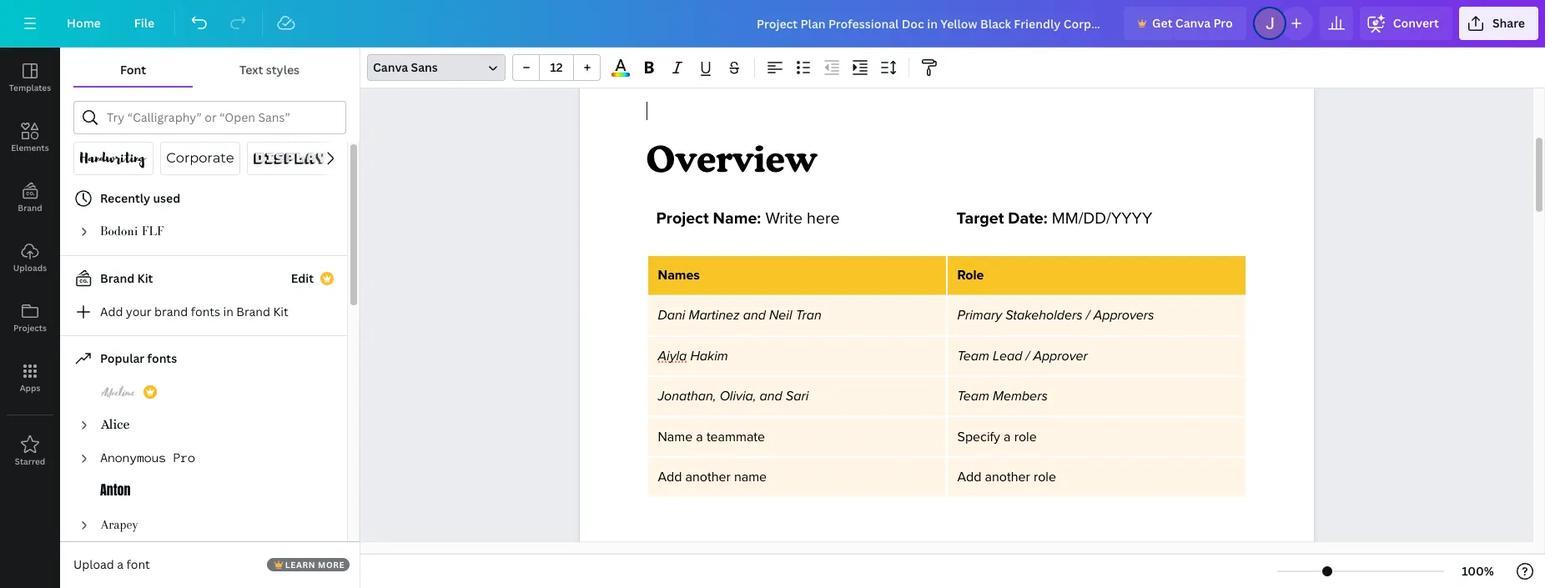 Task type: vqa. For each thing, say whether or not it's contained in the screenshot.
Anonymous Pro image
yes



Task type: locate. For each thing, give the bounding box(es) containing it.
1 horizontal spatial brand
[[100, 270, 134, 286]]

main menu bar
[[0, 0, 1545, 48]]

1 vertical spatial kit
[[273, 304, 288, 320]]

overview
[[646, 137, 817, 181]]

anton image
[[100, 482, 130, 502]]

0 vertical spatial kit
[[137, 270, 153, 286]]

0 vertical spatial canva
[[1175, 15, 1211, 31]]

apps
[[20, 382, 40, 394]]

sans
[[411, 59, 438, 75]]

bodoni flf image
[[100, 222, 165, 242]]

kit up your
[[137, 270, 153, 286]]

file
[[134, 15, 154, 31]]

kit
[[137, 270, 153, 286], [273, 304, 288, 320]]

1 horizontal spatial fonts
[[191, 304, 220, 320]]

canva sans button
[[367, 54, 506, 81]]

0 vertical spatial fonts
[[191, 304, 220, 320]]

fonts right popular
[[147, 350, 177, 366]]

apps button
[[0, 348, 60, 408]]

arapey image
[[100, 516, 138, 536]]

popular fonts
[[100, 350, 177, 366]]

fonts
[[191, 304, 220, 320], [147, 350, 177, 366]]

templates button
[[0, 48, 60, 108]]

share button
[[1459, 7, 1538, 40]]

used
[[153, 190, 180, 206]]

styles
[[266, 62, 300, 78]]

get canva pro
[[1152, 15, 1233, 31]]

brand inside button
[[18, 202, 42, 214]]

in
[[223, 304, 233, 320]]

2 vertical spatial brand
[[236, 304, 270, 320]]

1 vertical spatial brand
[[100, 270, 134, 286]]

1 vertical spatial canva
[[373, 59, 408, 75]]

corporate image
[[167, 148, 233, 169]]

brand right in at the left of page
[[236, 304, 270, 320]]

get canva pro button
[[1124, 7, 1246, 40]]

font button
[[73, 54, 193, 86]]

font
[[126, 556, 150, 572]]

more
[[318, 559, 345, 571]]

0 horizontal spatial canva
[[373, 59, 408, 75]]

fonts left in at the left of page
[[191, 304, 220, 320]]

Design title text field
[[743, 7, 1117, 40]]

brand up the add
[[100, 270, 134, 286]]

display image
[[253, 148, 326, 169]]

pro
[[1213, 15, 1233, 31]]

1 vertical spatial fonts
[[147, 350, 177, 366]]

learn more
[[285, 559, 345, 571]]

– – number field
[[545, 59, 568, 75]]

canva
[[1175, 15, 1211, 31], [373, 59, 408, 75]]

brand
[[18, 202, 42, 214], [100, 270, 134, 286], [236, 304, 270, 320]]

upload a font
[[73, 556, 150, 572]]

canva left pro at the top right
[[1175, 15, 1211, 31]]

0 vertical spatial brand
[[18, 202, 42, 214]]

get
[[1152, 15, 1173, 31]]

starred
[[15, 455, 45, 467]]

home
[[67, 15, 101, 31]]

canva inside button
[[1175, 15, 1211, 31]]

brand for brand
[[18, 202, 42, 214]]

add
[[100, 304, 123, 320]]

0 horizontal spatial kit
[[137, 270, 153, 286]]

brand button
[[0, 168, 60, 228]]

elements button
[[0, 108, 60, 168]]

text styles
[[239, 62, 300, 78]]

0 horizontal spatial brand
[[18, 202, 42, 214]]

brand up the uploads button
[[18, 202, 42, 214]]

kit right in at the left of page
[[273, 304, 288, 320]]

group
[[512, 54, 601, 81]]

canva left sans
[[373, 59, 408, 75]]

1 horizontal spatial canva
[[1175, 15, 1211, 31]]

2 horizontal spatial brand
[[236, 304, 270, 320]]

recently
[[100, 190, 150, 206]]

popular
[[100, 350, 145, 366]]



Task type: describe. For each thing, give the bounding box(es) containing it.
convert
[[1393, 15, 1439, 31]]

uploads button
[[0, 228, 60, 288]]

side panel tab list
[[0, 48, 60, 481]]

add your brand fonts in brand kit
[[100, 304, 288, 320]]

advetime image
[[100, 382, 137, 402]]

edit button
[[291, 269, 314, 288]]

starred button
[[0, 421, 60, 481]]

text
[[239, 62, 263, 78]]

0 horizontal spatial fonts
[[147, 350, 177, 366]]

templates
[[9, 82, 51, 93]]

handwriting image
[[80, 148, 147, 169]]

alice image
[[100, 415, 130, 435]]

color range image
[[612, 73, 630, 77]]

anonymous pro image
[[100, 449, 195, 469]]

canva sans
[[373, 59, 438, 75]]

recently used
[[100, 190, 180, 206]]

100% button
[[1451, 558, 1505, 585]]

text styles button
[[193, 54, 346, 86]]

brand for brand kit
[[100, 270, 134, 286]]

your
[[126, 304, 152, 320]]

learn
[[285, 559, 315, 571]]

edit
[[291, 270, 314, 286]]

home link
[[53, 7, 114, 40]]

projects
[[13, 322, 47, 334]]

projects button
[[0, 288, 60, 348]]

brand
[[154, 304, 188, 320]]

elements
[[11, 142, 49, 154]]

file button
[[121, 7, 168, 40]]

a
[[117, 556, 124, 572]]

100%
[[1462, 563, 1494, 579]]

font
[[120, 62, 146, 78]]

Try "Calligraphy" or "Open Sans" search field
[[107, 102, 335, 133]]

upload
[[73, 556, 114, 572]]

share
[[1492, 15, 1525, 31]]

convert button
[[1360, 7, 1452, 40]]

1 horizontal spatial kit
[[273, 304, 288, 320]]

brand kit
[[100, 270, 153, 286]]

canva inside 'dropdown button'
[[373, 59, 408, 75]]

learn more button
[[267, 558, 350, 571]]

uploads
[[13, 262, 47, 274]]



